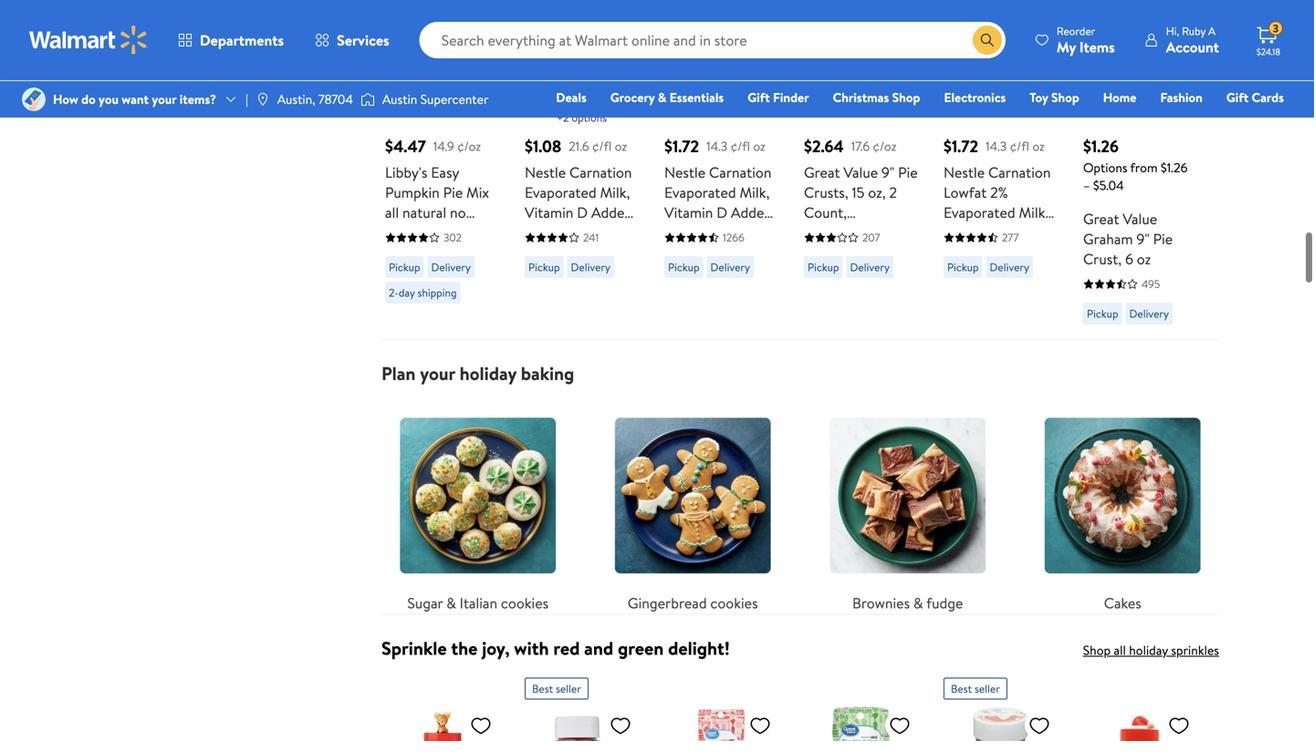 Task type: describe. For each thing, give the bounding box(es) containing it.
5
[[525, 222, 533, 243]]

electronics link
[[936, 88, 1014, 107]]

& for fudge
[[913, 593, 923, 614]]

count,
[[804, 202, 847, 222]]

nestle for nestle carnation lowfat 2% evaporated milk, vitamins a and d added, 12 fl oz
[[944, 162, 985, 182]]

the
[[451, 636, 478, 661]]

my
[[1057, 37, 1076, 57]]

great value christmas sprinkles twist bottle, jimmies and nonpareils, green, red & white, 2.5 oz. image
[[944, 708, 1058, 742]]

essentials
[[670, 89, 724, 106]]

$5.04
[[1093, 176, 1124, 194]]

product group containing $1.26
[[1083, 0, 1197, 332]]

carnation for nestle carnation lowfat 2% evaporated milk, vitamins a and d added, 12 fl oz
[[988, 162, 1051, 182]]

$2.64 17.6 ¢/oz great value 9" pie crusts, 15 oz, 2 count, refrigerated
[[804, 135, 918, 243]]

g
[[701, 222, 709, 243]]

cakes link
[[1026, 400, 1219, 614]]

carnation for nestle carnation evaporated milk, vitamin d added, 5 fl oz
[[569, 162, 632, 182]]

d for $1.72
[[717, 202, 727, 222]]

holiday for baking
[[460, 361, 516, 386]]

registry link
[[1066, 113, 1129, 133]]

fl inside $1.72 14.3 ¢/fl oz nestle carnation lowfat 2% evaporated milk, vitamins a and d added, 12 fl oz
[[1008, 243, 1017, 263]]

add to cart image for nestle carnation lowfat 2% evaporated milk, vitamins a and d added, 12 fl oz
[[951, 72, 973, 94]]

fashion link
[[1152, 88, 1211, 107]]

277
[[1002, 230, 1019, 245]]

$1.08
[[525, 135, 561, 158]]

how do you want your items?
[[53, 90, 216, 108]]

d for $1.08
[[577, 202, 588, 222]]

add to cart image for nestle carnation evaporated milk, vitamin d added, 375.7 g
[[672, 72, 694, 94]]

great inside great value graham 9" pie crust, 6 oz
[[1083, 209, 1119, 229]]

add to cart image for nestle carnation evaporated milk, vitamin d added, 5 fl oz
[[532, 72, 554, 94]]

delivery for g
[[711, 259, 750, 275]]

home
[[1103, 89, 1137, 106]]

austin, 78704
[[277, 90, 353, 108]]

a inside $1.72 14.3 ¢/fl oz nestle carnation lowfat 2% evaporated milk, vitamins a and d added, 12 fl oz
[[1002, 222, 1012, 243]]

evaporated for $1.72
[[664, 182, 736, 202]]

great value red sanding sugar, 3.5 oz image
[[525, 708, 639, 742]]

1 horizontal spatial all
[[1114, 642, 1126, 660]]

& for italian
[[446, 593, 456, 614]]

plan
[[381, 361, 416, 386]]

seller for 'great value christmas sprinkles twist bottle, jimmies and nonpareils, green, red & white, 2.5 oz.' image
[[975, 682, 1000, 697]]

no
[[450, 202, 466, 222]]

lowfat
[[944, 182, 987, 202]]

$4.47 14.9 ¢/oz libby's easy pumpkin pie mix all natural no preservatives, 30 oz
[[385, 135, 492, 263]]

a inside hi, ruby a account
[[1208, 23, 1216, 39]]

9" inside $2.64 17.6 ¢/oz great value 9" pie crusts, 15 oz, 2 count, refrigerated
[[882, 162, 895, 182]]

account
[[1166, 37, 1219, 57]]

great value holiday multi-color reindeer dessert sprinkles, 2.82 oz image
[[385, 708, 499, 742]]

add to favorites list, great value holiday multi-color reindeer dessert sprinkles, 2.82 oz image
[[470, 715, 492, 738]]

sprinkles
[[1171, 642, 1219, 660]]

added, for $1.08
[[591, 202, 636, 222]]

oz,
[[868, 182, 886, 202]]

added, inside $1.72 14.3 ¢/fl oz nestle carnation lowfat 2% evaporated milk, vitamins a and d added, 12 fl oz
[[944, 243, 988, 263]]

$1.72 14.3 ¢/fl oz nestle carnation lowfat 2% evaporated milk, vitamins a and d added, 12 fl oz
[[944, 135, 1052, 263]]

302
[[444, 230, 462, 245]]

30
[[476, 222, 492, 243]]

from
[[1130, 159, 1158, 176]]

oz down toy
[[1032, 137, 1045, 155]]

207
[[862, 230, 880, 245]]

14.3 for evaporated
[[706, 137, 728, 155]]

product group containing $4.47
[[385, 0, 499, 332]]

registry
[[1074, 114, 1120, 132]]

17.6
[[851, 137, 870, 155]]

great value cookie icing, red, 7 ounces image
[[664, 708, 778, 742]]

gift cards registry
[[1074, 89, 1284, 132]]

78704
[[318, 90, 353, 108]]

add for nestle carnation lowfat 2% evaporated milk, vitamins a and d added, 12 fl oz
[[973, 73, 999, 93]]

gingerbread cookies
[[628, 593, 758, 614]]

 image for austin, 78704
[[255, 92, 270, 107]]

3
[[1273, 21, 1279, 36]]

you
[[99, 90, 119, 108]]

great value santa hat holiday red and gold dessert sprinkles, 2.82 oz image
[[1083, 708, 1197, 742]]

best for great value red sanding sugar, 3.5 oz image
[[532, 682, 553, 697]]

shop for christmas shop
[[892, 89, 920, 106]]

pickup for nestle carnation evaporated milk, vitamin d added, 375.7 g
[[668, 259, 700, 275]]

$1.72 for nestle carnation evaporated milk, vitamin d added, 375.7 g
[[664, 135, 699, 158]]

mix
[[466, 182, 489, 202]]

reorder
[[1057, 23, 1095, 39]]

¢/oz for $4.47
[[457, 137, 481, 155]]

2
[[889, 182, 897, 202]]

pie for $2.64
[[898, 162, 918, 182]]

libby's easy pumpkin pie mix all natural no preservatives, 30 oz image
[[385, 0, 499, 87]]

$1.72 for nestle carnation lowfat 2% evaporated milk, vitamins a and d added, 12 fl oz
[[944, 135, 978, 158]]

375.7
[[664, 222, 697, 243]]

gingerbread
[[628, 593, 707, 614]]

holiday for sprinkles
[[1129, 642, 1168, 660]]

oz inside $4.47 14.9 ¢/oz libby's easy pumpkin pie mix all natural no preservatives, 30 oz
[[385, 243, 399, 263]]

add for nestle carnation evaporated milk, vitamin d added, 375.7 g
[[694, 73, 720, 93]]

shipping
[[418, 285, 457, 301]]

milk, for $1.08
[[600, 182, 630, 202]]

best seller for 'great value christmas sprinkles twist bottle, jimmies and nonpareils, green, red & white, 2.5 oz.' image
[[951, 682, 1000, 697]]

$1.08 21.6 ¢/fl oz nestle carnation evaporated milk, vitamin d added, 5 fl oz
[[525, 135, 636, 243]]

best for 'great value christmas sprinkles twist bottle, jimmies and nonpareils, green, red & white, 2.5 oz.' image
[[951, 682, 972, 697]]

$1.72 14.3 ¢/fl oz nestle carnation evaporated milk, vitamin d added, 375.7 g
[[664, 135, 776, 243]]

baking
[[521, 361, 574, 386]]

preservatives,
[[385, 222, 472, 243]]

plan your holiday baking
[[381, 361, 574, 386]]

2-day shipping
[[389, 285, 457, 301]]

brownies
[[852, 593, 910, 614]]

1 horizontal spatial $1.26
[[1161, 159, 1188, 176]]

pickup for nestle carnation evaporated milk, vitamin d added, 5 fl oz
[[528, 259, 560, 275]]

deals link
[[548, 88, 595, 107]]

gift finder link
[[739, 88, 817, 107]]

green
[[618, 636, 664, 661]]

brownies & fudge
[[852, 593, 963, 614]]

fl inside $1.08 21.6 ¢/fl oz nestle carnation evaporated milk, vitamin d added, 5 fl oz
[[536, 222, 545, 243]]

christmas
[[833, 89, 889, 106]]

nestle carnation evaporated milk, vitamin d added, 5 fl oz image
[[525, 0, 639, 87]]

options inside $1.26 options from $1.26 – $5.04
[[1083, 159, 1128, 176]]

best seller for great value red sanding sugar, 3.5 oz image
[[532, 682, 581, 697]]

14.9
[[433, 137, 454, 155]]

list containing sugar & italian cookies
[[371, 385, 1230, 614]]

+2 options
[[557, 110, 607, 125]]

all inside $4.47 14.9 ¢/oz libby's easy pumpkin pie mix all natural no preservatives, 30 oz
[[385, 202, 399, 222]]

14.3 for lowfat
[[986, 137, 1007, 155]]

hi, ruby a account
[[1166, 23, 1219, 57]]

$1.26 options from $1.26 – $5.04
[[1083, 135, 1188, 194]]

add to favorites list, great value santa hat holiday red and gold dessert sprinkles, 2.82 oz image
[[1168, 715, 1190, 738]]

ruby
[[1182, 23, 1206, 39]]

search icon image
[[980, 33, 995, 47]]

vitamin for $1.08
[[525, 202, 574, 222]]

2 horizontal spatial shop
[[1083, 642, 1111, 660]]

9" inside great value graham 9" pie crust, 6 oz
[[1137, 229, 1150, 249]]

pumpkin
[[385, 182, 440, 202]]

Search search field
[[419, 22, 1006, 58]]

toy shop link
[[1021, 88, 1088, 107]]

cards
[[1252, 89, 1284, 106]]

sugar & italian cookies
[[407, 593, 549, 614]]

¢/fl for nestle carnation lowfat 2% evaporated milk, vitamins a and d added, 12 fl oz
[[1010, 137, 1029, 155]]

day
[[399, 285, 415, 301]]

fudge
[[926, 593, 963, 614]]

add to favorites list, great value red sanding sugar, 3.5 oz image
[[610, 715, 632, 738]]

add to favorites list, great value cookie icing, red, 7 ounces image
[[749, 715, 771, 738]]

nestle carnation evaporated milk, vitamin d added, 375.7 g image
[[664, 0, 778, 87]]

christmas shop
[[833, 89, 920, 106]]

christmas shop link
[[825, 88, 928, 107]]

add for great value 9" pie crusts, 15 oz, 2 count, refrigerated
[[833, 73, 859, 93]]

sugar
[[407, 593, 443, 614]]



Task type: vqa. For each thing, say whether or not it's contained in the screenshot.
the leftmost holiday
yes



Task type: locate. For each thing, give the bounding box(es) containing it.
1 horizontal spatial gift
[[1226, 89, 1249, 106]]

0 horizontal spatial nestle
[[525, 162, 566, 182]]

product group containing $2.64
[[804, 0, 918, 332]]

departments button
[[162, 18, 299, 62]]

2 horizontal spatial evaporated
[[944, 202, 1015, 222]]

& right sugar
[[446, 593, 456, 614]]

add for libby's easy pumpkin pie mix all natural no preservatives, 30 oz
[[414, 73, 440, 93]]

carnation down the 21.6
[[569, 162, 632, 182]]

2 add from the left
[[554, 73, 580, 93]]

shop for toy shop
[[1051, 89, 1079, 106]]

evaporated inside '$1.72 14.3 ¢/fl oz nestle carnation evaporated milk, vitamin d added, 375.7 g'
[[664, 182, 736, 202]]

14.3 inside '$1.72 14.3 ¢/fl oz nestle carnation evaporated milk, vitamin d added, 375.7 g'
[[706, 137, 728, 155]]

delight!
[[668, 636, 730, 661]]

|
[[245, 90, 248, 108]]

value inside great value graham 9" pie crust, 6 oz
[[1123, 209, 1157, 229]]

$1.26 right from
[[1161, 159, 1188, 176]]

evaporated for $1.08
[[525, 182, 597, 202]]

your
[[152, 90, 176, 108], [420, 361, 455, 386]]

3 add button from the left
[[664, 65, 734, 101]]

pickup for libby's easy pumpkin pie mix all natural no preservatives, 30 oz
[[389, 259, 420, 275]]

¢/oz inside $4.47 14.9 ¢/oz libby's easy pumpkin pie mix all natural no preservatives, 30 oz
[[457, 137, 481, 155]]

2%
[[990, 182, 1008, 202]]

value down 17.6
[[844, 162, 878, 182]]

add to favorites list, great value cookie icing, green, 7 ounces image
[[889, 715, 911, 738]]

1 horizontal spatial vitamin
[[664, 202, 713, 222]]

4 add button from the left
[[804, 65, 874, 101]]

$1.72 down the grocery & essentials
[[664, 135, 699, 158]]

gift cards link
[[1218, 88, 1292, 107]]

sprinkle
[[381, 636, 447, 661]]

cookies up delight!
[[710, 593, 758, 614]]

2 ¢/fl from the left
[[731, 137, 750, 155]]

oz right 6
[[1137, 249, 1151, 269]]

1 14.3 from the left
[[706, 137, 728, 155]]

your right plan
[[420, 361, 455, 386]]

0 horizontal spatial shop
[[892, 89, 920, 106]]

1 horizontal spatial shop
[[1051, 89, 1079, 106]]

delivery down 1266
[[711, 259, 750, 275]]

d
[[577, 202, 588, 222], [717, 202, 727, 222], [1041, 222, 1052, 243]]

best seller
[[532, 682, 581, 697], [951, 682, 1000, 697]]

hi,
[[1166, 23, 1179, 39]]

¢/fl down toy shop link
[[1010, 137, 1029, 155]]

services
[[337, 30, 389, 50]]

¢/fl inside $1.72 14.3 ¢/fl oz nestle carnation lowfat 2% evaporated milk, vitamins a and d added, 12 fl oz
[[1010, 137, 1029, 155]]

add button for great value 9" pie crusts, 15 oz, 2 count, refrigerated
[[804, 65, 874, 101]]

delivery down 241
[[571, 259, 611, 275]]

21.6
[[569, 137, 589, 155]]

3 nestle from the left
[[944, 162, 985, 182]]

pickup
[[389, 259, 420, 275], [528, 259, 560, 275], [668, 259, 700, 275], [808, 259, 839, 275], [947, 259, 979, 275], [1087, 306, 1118, 322]]

finder
[[773, 89, 809, 106]]

oz up 2-
[[385, 243, 399, 263]]

add to cart image left deals
[[532, 72, 554, 94]]

nestle inside $1.72 14.3 ¢/fl oz nestle carnation lowfat 2% evaporated milk, vitamins a and d added, 12 fl oz
[[944, 162, 985, 182]]

1 vitamin from the left
[[525, 202, 574, 222]]

0 horizontal spatial best
[[532, 682, 553, 697]]

0 horizontal spatial $1.72
[[664, 135, 699, 158]]

1 horizontal spatial 14.3
[[986, 137, 1007, 155]]

1 horizontal spatial 9"
[[1137, 229, 1150, 249]]

0 horizontal spatial 9"
[[882, 162, 895, 182]]

1 vertical spatial 9"
[[1137, 229, 1150, 249]]

vitamins
[[944, 222, 998, 243]]

0 horizontal spatial your
[[152, 90, 176, 108]]

oz inside great value graham 9" pie crust, 6 oz
[[1137, 249, 1151, 269]]

add to cart image for great value 9" pie crusts, 15 oz, 2 count, refrigerated
[[811, 72, 833, 94]]

1 horizontal spatial best
[[951, 682, 972, 697]]

your right want
[[152, 90, 176, 108]]

carnation for nestle carnation evaporated milk, vitamin d added, 375.7 g
[[709, 162, 772, 182]]

2 add to cart image from the left
[[532, 72, 554, 94]]

added, inside '$1.72 14.3 ¢/fl oz nestle carnation evaporated milk, vitamin d added, 375.7 g'
[[731, 202, 776, 222]]

gift inside gift finder link
[[748, 89, 770, 106]]

3 carnation from the left
[[988, 162, 1051, 182]]

and right 12 on the top right of the page
[[1015, 222, 1038, 243]]

2 seller from the left
[[975, 682, 1000, 697]]

toy
[[1030, 89, 1048, 106]]

pie right 2
[[898, 162, 918, 182]]

holiday left baking
[[460, 361, 516, 386]]

nestle inside '$1.72 14.3 ¢/fl oz nestle carnation evaporated milk, vitamin d added, 375.7 g'
[[664, 162, 706, 182]]

2 gift from the left
[[1226, 89, 1249, 106]]

5 add button from the left
[[944, 65, 1014, 101]]

vitamin inside '$1.72 14.3 ¢/fl oz nestle carnation evaporated milk, vitamin d added, 375.7 g'
[[664, 202, 713, 222]]

cakes
[[1104, 593, 1141, 614]]

oz inside '$1.72 14.3 ¢/fl oz nestle carnation evaporated milk, vitamin d added, 375.7 g'
[[753, 137, 766, 155]]

italian
[[460, 593, 497, 614]]

oz right 5
[[548, 222, 563, 243]]

$1.72 inside '$1.72 14.3 ¢/fl oz nestle carnation evaporated milk, vitamin d added, 375.7 g'
[[664, 135, 699, 158]]

a right vitamins
[[1002, 222, 1012, 243]]

1 horizontal spatial $1.72
[[944, 135, 978, 158]]

pie inside $2.64 17.6 ¢/oz great value 9" pie crusts, 15 oz, 2 count, refrigerated
[[898, 162, 918, 182]]

add button for nestle carnation evaporated milk, vitamin d added, 375.7 g
[[664, 65, 734, 101]]

add to cart image down walmart site-wide search box
[[672, 72, 694, 94]]

pickup up day
[[389, 259, 420, 275]]

0 horizontal spatial &
[[446, 593, 456, 614]]

1 vertical spatial value
[[1123, 209, 1157, 229]]

5 add to cart image from the left
[[951, 72, 973, 94]]

d right g
[[717, 202, 727, 222]]

1 add button from the left
[[385, 65, 455, 101]]

add to cart image
[[392, 72, 414, 94], [532, 72, 554, 94], [672, 72, 694, 94], [811, 72, 833, 94], [951, 72, 973, 94]]

best down with
[[532, 682, 553, 697]]

value inside $2.64 17.6 ¢/oz great value 9" pie crusts, 15 oz, 2 count, refrigerated
[[844, 162, 878, 182]]

nestle up 375.7 on the right of the page
[[664, 162, 706, 182]]

product group
[[385, 0, 499, 332], [525, 0, 639, 332], [664, 0, 778, 332], [804, 0, 918, 332], [944, 0, 1058, 332], [1083, 0, 1197, 332], [525, 671, 639, 742], [944, 671, 1058, 742]]

add to cart image right finder
[[811, 72, 833, 94]]

& for essentials
[[658, 89, 667, 106]]

14.3 inside $1.72 14.3 ¢/fl oz nestle carnation lowfat 2% evaporated milk, vitamins a and d added, 12 fl oz
[[986, 137, 1007, 155]]

0 horizontal spatial ¢/fl
[[592, 137, 612, 155]]

$1.72
[[664, 135, 699, 158], [944, 135, 978, 158]]

add button for nestle carnation evaporated milk, vitamin d added, 5 fl oz
[[525, 65, 595, 101]]

nestle for nestle carnation evaporated milk, vitamin d added, 375.7 g
[[664, 162, 706, 182]]

all down cakes
[[1114, 642, 1126, 660]]

$1.72 inside $1.72 14.3 ¢/fl oz nestle carnation lowfat 2% evaporated milk, vitamins a and d added, 12 fl oz
[[944, 135, 978, 158]]

3 add from the left
[[694, 73, 720, 93]]

evaporated inside $1.72 14.3 ¢/fl oz nestle carnation lowfat 2% evaporated milk, vitamins a and d added, 12 fl oz
[[944, 202, 1015, 222]]

1 nestle from the left
[[525, 162, 566, 182]]

0 horizontal spatial seller
[[556, 682, 581, 697]]

delivery up shipping
[[431, 259, 471, 275]]

$1.26 down registry
[[1083, 135, 1119, 158]]

gift finder
[[748, 89, 809, 106]]

added, up 1266
[[731, 202, 776, 222]]

$2.64
[[804, 135, 844, 158]]

pickup down 375.7 on the right of the page
[[668, 259, 700, 275]]

walmart+ link
[[1221, 113, 1292, 133]]

pie right 6
[[1153, 229, 1173, 249]]

seller up 'great value christmas sprinkles twist bottle, jimmies and nonpareils, green, red & white, 2.5 oz.' image
[[975, 682, 1000, 697]]

2 best seller from the left
[[951, 682, 1000, 697]]

¢/fl down gift finder
[[731, 137, 750, 155]]

¢/oz inside $2.64 17.6 ¢/oz great value 9" pie crusts, 15 oz, 2 count, refrigerated
[[873, 137, 897, 155]]

add to favorites list, great value christmas sprinkles twist bottle, jimmies and nonpareils, green, red & white, 2.5 oz. image
[[1029, 715, 1050, 738]]

delivery for and
[[990, 259, 1029, 275]]

services button
[[299, 18, 405, 62]]

3 ¢/fl from the left
[[1010, 137, 1029, 155]]

shop right toy
[[1051, 89, 1079, 106]]

14.3 down essentials
[[706, 137, 728, 155]]

deals
[[556, 89, 587, 106]]

nestle for nestle carnation evaporated milk, vitamin d added, 5 fl oz
[[525, 162, 566, 182]]

options left from
[[1083, 159, 1128, 176]]

495
[[1142, 276, 1160, 292]]

2 horizontal spatial added,
[[944, 243, 988, 263]]

oz right the 21.6
[[615, 137, 627, 155]]

0 vertical spatial your
[[152, 90, 176, 108]]

add button for libby's easy pumpkin pie mix all natural no preservatives, 30 oz
[[385, 65, 455, 101]]

0 horizontal spatial best seller
[[532, 682, 581, 697]]

1 horizontal spatial cookies
[[710, 593, 758, 614]]

–
[[1083, 176, 1090, 194]]

crust,
[[1083, 249, 1122, 269]]

shop right the "christmas"
[[892, 89, 920, 106]]

toy shop
[[1030, 89, 1079, 106]]

0 horizontal spatial ¢/oz
[[457, 137, 481, 155]]

 image
[[360, 90, 375, 109], [255, 92, 270, 107]]

with
[[514, 636, 549, 661]]

2 horizontal spatial nestle
[[944, 162, 985, 182]]

0 horizontal spatial gift
[[748, 89, 770, 106]]

4 add to cart image from the left
[[811, 72, 833, 94]]

added, left 12 on the top right of the page
[[944, 243, 988, 263]]

1 seller from the left
[[556, 682, 581, 697]]

2 ¢/oz from the left
[[873, 137, 897, 155]]

add up 14.9
[[414, 73, 440, 93]]

1 add to cart image from the left
[[392, 72, 414, 94]]

0 vertical spatial 9"
[[882, 162, 895, 182]]

2 horizontal spatial pie
[[1153, 229, 1173, 249]]

1 horizontal spatial  image
[[360, 90, 375, 109]]

natural
[[403, 202, 446, 222]]

1 ¢/fl from the left
[[592, 137, 612, 155]]

1 horizontal spatial evaporated
[[664, 182, 736, 202]]

pie for $4.47
[[443, 182, 463, 202]]

1 vertical spatial and
[[584, 636, 613, 661]]

1 horizontal spatial &
[[658, 89, 667, 106]]

0 horizontal spatial 14.3
[[706, 137, 728, 155]]

0 horizontal spatial evaporated
[[525, 182, 597, 202]]

great value 9" pie crusts, 15 oz, 2 count, refrigerated image
[[804, 0, 918, 87]]

cookies
[[501, 593, 549, 614], [710, 593, 758, 614]]

grocery & essentials link
[[602, 88, 732, 107]]

milk, inside $1.72 14.3 ¢/fl oz nestle carnation lowfat 2% evaporated milk, vitamins a and d added, 12 fl oz
[[1019, 202, 1049, 222]]

1 horizontal spatial great
[[1083, 209, 1119, 229]]

great value graham 9" pie crust, 6 oz image
[[1083, 0, 1197, 87]]

0 vertical spatial and
[[1015, 222, 1038, 243]]

libby's
[[385, 162, 427, 182]]

options down 'items'
[[1098, 73, 1149, 93]]

cookies up with
[[501, 593, 549, 614]]

add button for nestle carnation lowfat 2% evaporated milk, vitamins a and d added, 12 fl oz
[[944, 65, 1014, 101]]

delivery down 495
[[1129, 306, 1169, 322]]

holiday
[[460, 361, 516, 386], [1129, 642, 1168, 660]]

great inside $2.64 17.6 ¢/oz great value 9" pie crusts, 15 oz, 2 count, refrigerated
[[804, 162, 840, 182]]

sugar & italian cookies link
[[381, 400, 574, 614]]

0 horizontal spatial and
[[584, 636, 613, 661]]

delivery down '277'
[[990, 259, 1029, 275]]

walmart image
[[29, 26, 148, 55]]

added, inside $1.08 21.6 ¢/fl oz nestle carnation evaporated milk, vitamin d added, 5 fl oz
[[591, 202, 636, 222]]

 image
[[22, 88, 46, 111]]

gift for finder
[[748, 89, 770, 106]]

best seller down sprinkle the joy, with red and green delight!
[[532, 682, 581, 697]]

evaporated inside $1.08 21.6 ¢/fl oz nestle carnation evaporated milk, vitamin d added, 5 fl oz
[[525, 182, 597, 202]]

0 horizontal spatial cookies
[[501, 593, 549, 614]]

1 vertical spatial holiday
[[1129, 642, 1168, 660]]

¢/fl inside $1.08 21.6 ¢/fl oz nestle carnation evaporated milk, vitamin d added, 5 fl oz
[[592, 137, 612, 155]]

1 ¢/oz from the left
[[457, 137, 481, 155]]

1 $1.72 from the left
[[664, 135, 699, 158]]

one
[[1144, 114, 1172, 132]]

¢/oz for $2.64
[[873, 137, 897, 155]]

evaporated down '$1.08'
[[525, 182, 597, 202]]

a
[[1208, 23, 1216, 39], [1002, 222, 1012, 243]]

options link
[[1083, 65, 1164, 101]]

4 add from the left
[[833, 73, 859, 93]]

0 vertical spatial options
[[1098, 73, 1149, 93]]

delivery for 30
[[431, 259, 471, 275]]

pie inside great value graham 9" pie crust, 6 oz
[[1153, 229, 1173, 249]]

0 horizontal spatial holiday
[[460, 361, 516, 386]]

added, for $1.72
[[731, 202, 776, 222]]

Walmart Site-Wide search field
[[419, 22, 1006, 58]]

milk,
[[600, 182, 630, 202], [740, 182, 770, 202], [1019, 202, 1049, 222]]

pickup for great value 9" pie crusts, 15 oz, 2 count, refrigerated
[[808, 259, 839, 275]]

nestle down '$1.08'
[[525, 162, 566, 182]]

carnation inside '$1.72 14.3 ¢/fl oz nestle carnation evaporated milk, vitamin d added, 375.7 g'
[[709, 162, 772, 182]]

add right finder
[[833, 73, 859, 93]]

how
[[53, 90, 78, 108]]

graham
[[1083, 229, 1133, 249]]

1 horizontal spatial a
[[1208, 23, 1216, 39]]

great value cookie icing, green, 7 ounces image
[[804, 708, 918, 742]]

¢/oz right 14.9
[[457, 137, 481, 155]]

1 best from the left
[[532, 682, 553, 697]]

oz down gift finder link
[[753, 137, 766, 155]]

0 vertical spatial all
[[385, 202, 399, 222]]

nestle inside $1.08 21.6 ¢/fl oz nestle carnation evaporated milk, vitamin d added, 5 fl oz
[[525, 162, 566, 182]]

add for nestle carnation evaporated milk, vitamin d added, 5 fl oz
[[554, 73, 580, 93]]

1 vertical spatial great
[[1083, 209, 1119, 229]]

1 horizontal spatial d
[[717, 202, 727, 222]]

best
[[532, 682, 553, 697], [951, 682, 972, 697]]

and
[[1015, 222, 1038, 243], [584, 636, 613, 661]]

1 vertical spatial your
[[420, 361, 455, 386]]

vitamin inside $1.08 21.6 ¢/fl oz nestle carnation evaporated milk, vitamin d added, 5 fl oz
[[525, 202, 574, 222]]

milk, for $1.72
[[740, 182, 770, 202]]

$1.72 up lowfat
[[944, 135, 978, 158]]

add to cart image left toy
[[951, 72, 973, 94]]

pie inside $4.47 14.9 ¢/oz libby's easy pumpkin pie mix all natural no preservatives, 30 oz
[[443, 182, 463, 202]]

1 horizontal spatial ¢/fl
[[731, 137, 750, 155]]

and inside $1.72 14.3 ¢/fl oz nestle carnation lowfat 2% evaporated milk, vitamins a and d added, 12 fl oz
[[1015, 222, 1038, 243]]

1 vertical spatial $1.26
[[1161, 159, 1188, 176]]

¢/oz
[[457, 137, 481, 155], [873, 137, 897, 155]]

product group containing $1.08
[[525, 0, 639, 332]]

milk, inside $1.08 21.6 ¢/fl oz nestle carnation evaporated milk, vitamin d added, 5 fl oz
[[600, 182, 630, 202]]

evaporated up g
[[664, 182, 736, 202]]

1 horizontal spatial pie
[[898, 162, 918, 182]]

3 add to cart image from the left
[[672, 72, 694, 94]]

all left natural
[[385, 202, 399, 222]]

1 vertical spatial a
[[1002, 222, 1012, 243]]

0 horizontal spatial $1.26
[[1083, 135, 1119, 158]]

pickup down vitamins
[[947, 259, 979, 275]]

2 horizontal spatial ¢/fl
[[1010, 137, 1029, 155]]

delivery for refrigerated
[[850, 259, 890, 275]]

milk, up '277'
[[1019, 202, 1049, 222]]

2 horizontal spatial d
[[1041, 222, 1052, 243]]

12
[[992, 243, 1004, 263]]

best up 'great value christmas sprinkles twist bottle, jimmies and nonpareils, green, red & white, 2.5 oz.' image
[[951, 682, 972, 697]]

shop all holiday sprinkles link
[[1083, 642, 1219, 660]]

2 add button from the left
[[525, 65, 595, 101]]

milk, down options
[[600, 182, 630, 202]]

0 horizontal spatial all
[[385, 202, 399, 222]]

1 horizontal spatial nestle
[[664, 162, 706, 182]]

brownies & fudge link
[[811, 400, 1004, 614]]

and right red
[[584, 636, 613, 661]]

1 horizontal spatial and
[[1015, 222, 1038, 243]]

¢/fl right the 21.6
[[592, 137, 612, 155]]

2 cookies from the left
[[710, 593, 758, 614]]

1 horizontal spatial ¢/oz
[[873, 137, 897, 155]]

debit
[[1175, 114, 1206, 132]]

crusts,
[[804, 182, 848, 202]]

9" right 15 on the right of page
[[882, 162, 895, 182]]

great down $5.04
[[1083, 209, 1119, 229]]

great down $2.64
[[804, 162, 840, 182]]

delivery for fl
[[571, 259, 611, 275]]

add to cart image left supercenter
[[392, 72, 414, 94]]

value up 6
[[1123, 209, 1157, 229]]

1 best seller from the left
[[532, 682, 581, 697]]

0 horizontal spatial  image
[[255, 92, 270, 107]]

0 vertical spatial value
[[844, 162, 878, 182]]

2 nestle from the left
[[664, 162, 706, 182]]

carnation right lowfat
[[988, 162, 1051, 182]]

seller
[[556, 682, 581, 697], [975, 682, 1000, 697]]

0 horizontal spatial great
[[804, 162, 840, 182]]

nestle carnation lowfat 2% evaporated milk, vitamins a and d added, 12 fl oz image
[[944, 0, 1058, 87]]

1 gift from the left
[[748, 89, 770, 106]]

d inside '$1.72 14.3 ¢/fl oz nestle carnation evaporated milk, vitamin d added, 375.7 g'
[[717, 202, 727, 222]]

9" right 6
[[1137, 229, 1150, 249]]

$24.18
[[1257, 46, 1280, 58]]

fl right 12 on the top right of the page
[[1008, 243, 1017, 263]]

carnation inside $1.08 21.6 ¢/fl oz nestle carnation evaporated milk, vitamin d added, 5 fl oz
[[569, 162, 632, 182]]

2 best from the left
[[951, 682, 972, 697]]

& left fudge
[[913, 593, 923, 614]]

2 horizontal spatial &
[[913, 593, 923, 614]]

1 horizontal spatial fl
[[1008, 243, 1017, 263]]

0 vertical spatial holiday
[[460, 361, 516, 386]]

2 14.3 from the left
[[986, 137, 1007, 155]]

1 horizontal spatial seller
[[975, 682, 1000, 697]]

departments
[[200, 30, 284, 50]]

nestle left 2%
[[944, 162, 985, 182]]

gift for cards
[[1226, 89, 1249, 106]]

a right ruby
[[1208, 23, 1216, 39]]

gift inside gift cards registry
[[1226, 89, 1249, 106]]

d right '277'
[[1041, 222, 1052, 243]]

add down walmart site-wide search box
[[694, 73, 720, 93]]

sprinkle the joy, with red and green delight!
[[381, 636, 730, 661]]

pickup down crust,
[[1087, 306, 1118, 322]]

red
[[553, 636, 580, 661]]

shop down cakes
[[1083, 642, 1111, 660]]

14.3 up 2%
[[986, 137, 1007, 155]]

0 horizontal spatial a
[[1002, 222, 1012, 243]]

best seller up 'great value christmas sprinkles twist bottle, jimmies and nonpareils, green, red & white, 2.5 oz.' image
[[951, 682, 1000, 697]]

oz right '277'
[[1020, 243, 1034, 263]]

1 horizontal spatial carnation
[[709, 162, 772, 182]]

carnation
[[569, 162, 632, 182], [709, 162, 772, 182], [988, 162, 1051, 182]]

d up 241
[[577, 202, 588, 222]]

grocery
[[610, 89, 655, 106]]

want
[[122, 90, 149, 108]]

0 horizontal spatial milk,
[[600, 182, 630, 202]]

holiday left sprinkles
[[1129, 642, 1168, 660]]

carnation up 1266
[[709, 162, 772, 182]]

2 vitamin from the left
[[664, 202, 713, 222]]

 image for austin supercenter
[[360, 90, 375, 109]]

pickup down refrigerated
[[808, 259, 839, 275]]

0 vertical spatial great
[[804, 162, 840, 182]]

1 cookies from the left
[[501, 593, 549, 614]]

fl right 5
[[536, 222, 545, 243]]

delivery down 207
[[850, 259, 890, 275]]

¢/fl inside '$1.72 14.3 ¢/fl oz nestle carnation evaporated milk, vitamin d added, 375.7 g'
[[731, 137, 750, 155]]

1 carnation from the left
[[569, 162, 632, 182]]

1 horizontal spatial holiday
[[1129, 642, 1168, 660]]

one debit
[[1144, 114, 1206, 132]]

add down search icon
[[973, 73, 999, 93]]

2 $1.72 from the left
[[944, 135, 978, 158]]

¢/fl for nestle carnation evaporated milk, vitamin d added, 375.7 g
[[731, 137, 750, 155]]

2-
[[389, 285, 399, 301]]

 image right 78704
[[360, 90, 375, 109]]

0 vertical spatial $1.26
[[1083, 135, 1119, 158]]

seller for great value red sanding sugar, 3.5 oz image
[[556, 682, 581, 697]]

1 horizontal spatial added,
[[731, 202, 776, 222]]

refrigerated
[[804, 222, 885, 243]]

+2
[[557, 110, 569, 125]]

2 horizontal spatial milk,
[[1019, 202, 1049, 222]]

vitamin
[[525, 202, 574, 222], [664, 202, 713, 222]]

pickup down 5
[[528, 259, 560, 275]]

options
[[572, 110, 607, 125]]

6
[[1125, 249, 1133, 269]]

 image right |
[[255, 92, 270, 107]]

one debit link
[[1136, 113, 1214, 133]]

added,
[[591, 202, 636, 222], [731, 202, 776, 222], [944, 243, 988, 263]]

pie left mix
[[443, 182, 463, 202]]

1 horizontal spatial value
[[1123, 209, 1157, 229]]

0 horizontal spatial value
[[844, 162, 878, 182]]

0 horizontal spatial added,
[[591, 202, 636, 222]]

carnation inside $1.72 14.3 ¢/fl oz nestle carnation lowfat 2% evaporated milk, vitamins a and d added, 12 fl oz
[[988, 162, 1051, 182]]

2 carnation from the left
[[709, 162, 772, 182]]

added, up 241
[[591, 202, 636, 222]]

vitamin for $1.72
[[664, 202, 713, 222]]

gift left finder
[[748, 89, 770, 106]]

0 horizontal spatial fl
[[536, 222, 545, 243]]

5 add from the left
[[973, 73, 999, 93]]

milk, up 1266
[[740, 182, 770, 202]]

d inside $1.08 21.6 ¢/fl oz nestle carnation evaporated milk, vitamin d added, 5 fl oz
[[577, 202, 588, 222]]

1 add from the left
[[414, 73, 440, 93]]

oz
[[615, 137, 627, 155], [753, 137, 766, 155], [1032, 137, 1045, 155], [548, 222, 563, 243], [385, 243, 399, 263], [1020, 243, 1034, 263], [1137, 249, 1151, 269]]

0 horizontal spatial vitamin
[[525, 202, 574, 222]]

fashion
[[1160, 89, 1203, 106]]

0 vertical spatial a
[[1208, 23, 1216, 39]]

0 horizontal spatial pie
[[443, 182, 463, 202]]

& right grocery
[[658, 89, 667, 106]]

1 horizontal spatial best seller
[[951, 682, 1000, 697]]

0 horizontal spatial d
[[577, 202, 588, 222]]

great
[[804, 162, 840, 182], [1083, 209, 1119, 229]]

¢/oz right 17.6
[[873, 137, 897, 155]]

1 vertical spatial all
[[1114, 642, 1126, 660]]

pickup for nestle carnation lowfat 2% evaporated milk, vitamins a and d added, 12 fl oz
[[947, 259, 979, 275]]

milk, inside '$1.72 14.3 ¢/fl oz nestle carnation evaporated milk, vitamin d added, 375.7 g'
[[740, 182, 770, 202]]

shop all holiday sprinkles
[[1083, 642, 1219, 660]]

0 horizontal spatial carnation
[[569, 162, 632, 182]]

1 horizontal spatial your
[[420, 361, 455, 386]]

1 vertical spatial options
[[1083, 159, 1128, 176]]

add to cart image for libby's easy pumpkin pie mix all natural no preservatives, 30 oz
[[392, 72, 414, 94]]

add up +2
[[554, 73, 580, 93]]

¢/fl for nestle carnation evaporated milk, vitamin d added, 5 fl oz
[[592, 137, 612, 155]]

walmart+
[[1230, 114, 1284, 132]]

1 horizontal spatial milk,
[[740, 182, 770, 202]]

evaporated up '277'
[[944, 202, 1015, 222]]

2 horizontal spatial carnation
[[988, 162, 1051, 182]]

gift left cards
[[1226, 89, 1249, 106]]

d inside $1.72 14.3 ¢/fl oz nestle carnation lowfat 2% evaporated milk, vitamins a and d added, 12 fl oz
[[1041, 222, 1052, 243]]

seller up great value red sanding sugar, 3.5 oz image
[[556, 682, 581, 697]]

list
[[371, 385, 1230, 614]]

add
[[414, 73, 440, 93], [554, 73, 580, 93], [694, 73, 720, 93], [833, 73, 859, 93], [973, 73, 999, 93]]



